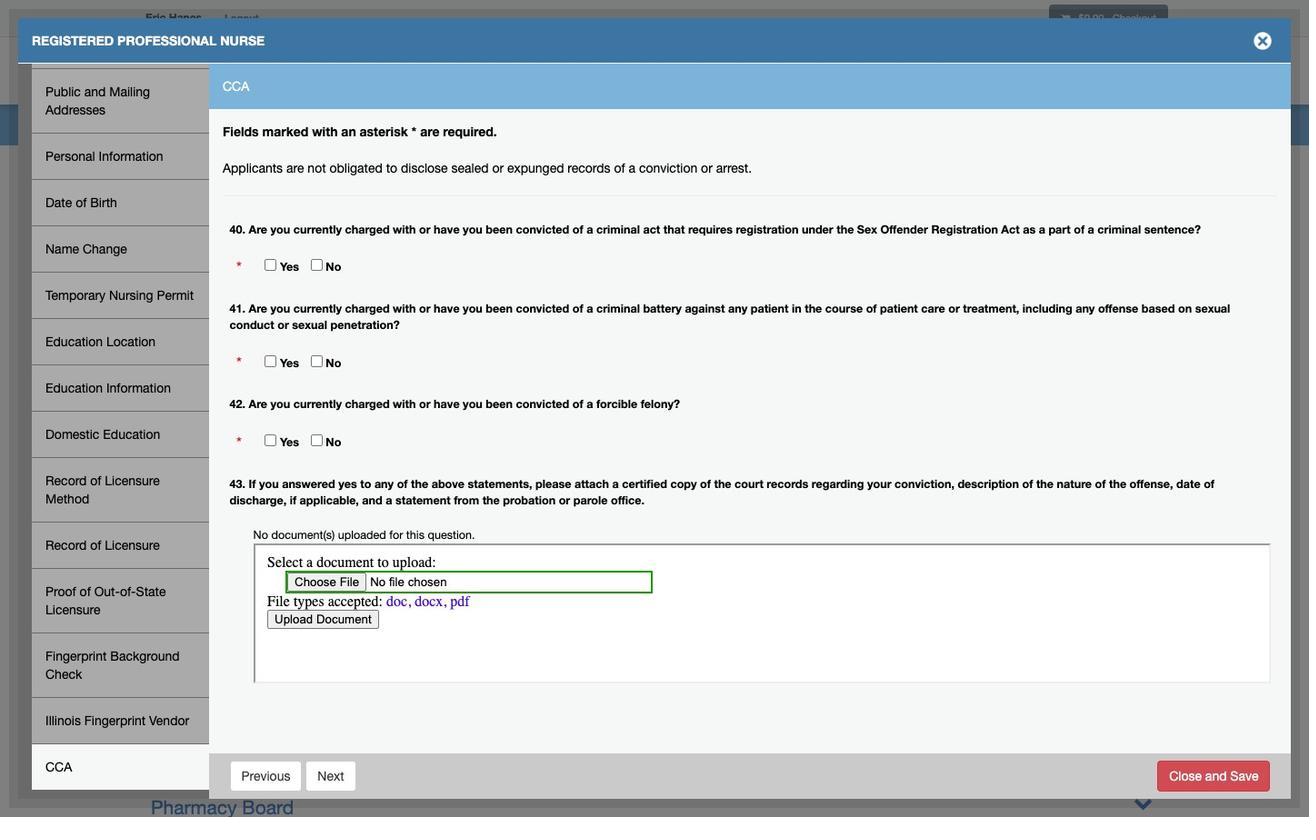 Task type: describe. For each thing, give the bounding box(es) containing it.
licensure for record of licensure method
[[105, 474, 160, 488]]

criminal for sex
[[597, 222, 640, 236]]

the left sex
[[837, 222, 854, 236]]

licensure inside proof of out-of-state licensure
[[45, 603, 100, 618]]

record for record of licensure method
[[45, 474, 87, 488]]

education location
[[45, 335, 156, 349]]

felony?
[[641, 398, 680, 412]]

4 start from the top
[[142, 723, 169, 738]]

yes for 41. are you currently charged with or have you been convicted of a criminal battery against any patient in the course of patient care or treatment, including any offense based on sexual conduct or sexual penetration? element
[[280, 357, 299, 370]]

a left act
[[587, 222, 593, 236]]

are for 42.
[[249, 398, 267, 412]]

the left nature
[[1037, 477, 1054, 491]]

alarm
[[435, 386, 485, 408]]

the down statements, at the bottom
[[483, 494, 500, 507]]

agency
[[242, 296, 306, 317]]

any inside 43. if you answered yes to any of the above statements, please attach a certified copy of the court records regarding your conviction, description of the nature of the offense, date of discharge, if applicable, and a statement from the probation or parole office.
[[375, 477, 394, 491]]

yes for 40. are you currently charged with or have you been convicted of a criminal act that requires registration under the sex offender registration act as a part of a criminal sentence? element
[[280, 261, 299, 274]]

42. are you currently charged with or have you been convicted of a forcible felony? element
[[253, 432, 341, 456]]

temporary nursing permit
[[45, 288, 194, 303]]

2 start link from the top
[[142, 667, 169, 681]]

you up 'limited liability company' link at the bottom
[[271, 398, 290, 412]]

or down agency
[[278, 318, 289, 332]]

architecture
[[151, 266, 254, 287]]

change
[[83, 242, 127, 257]]

statement
[[396, 494, 451, 507]]

& left alarm
[[418, 386, 430, 408]]

you up cosmetology, on the left top of the page
[[271, 302, 290, 316]]

2 patient from the left
[[881, 302, 919, 316]]

account
[[971, 66, 1024, 79]]

attach
[[575, 477, 609, 491]]

contractor
[[490, 386, 582, 408]]

occupational therapy board
[[151, 767, 396, 789]]

method
[[45, 492, 89, 507]]

advanced
[[534, 667, 602, 681]]

a left forcible
[[587, 398, 593, 412]]

architecture board link
[[151, 266, 311, 287]]

nurse
[[328, 667, 362, 681]]

& right above
[[467, 476, 479, 498]]

certified
[[622, 477, 668, 491]]

been for battery
[[486, 302, 513, 316]]

1 nursing board from the top
[[217, 610, 299, 625]]

out-
[[94, 585, 120, 599]]

of inside proof of out-of-state licensure
[[80, 585, 91, 599]]

sealed
[[452, 161, 489, 176]]

fields
[[223, 124, 259, 139]]

1 horizontal spatial any
[[729, 302, 748, 316]]

a right part
[[1088, 222, 1095, 236]]

a up office.
[[613, 477, 619, 491]]

of left conviction on the top
[[614, 161, 625, 176]]

massage therapy board link
[[151, 446, 360, 468]]

check
[[45, 668, 82, 682]]

yes checkbox for 40. are you currently charged with or have you been convicted of a criminal act that requires registration under the sex offender registration act as a part of a criminal sentence? element
[[265, 260, 277, 272]]

as
[[1024, 222, 1036, 236]]

forcible
[[597, 398, 638, 412]]

battery
[[643, 302, 682, 316]]

applicants are not obligated to disclose sealed or expunged records of a conviction or arrest.
[[223, 161, 752, 176]]

document(s)
[[271, 528, 335, 542]]

illinois
[[45, 714, 81, 729]]

no checkbox for 41. are you currently charged with or have you been convicted of a criminal battery against any patient in the course of patient care or treatment, including any offense based on sexual conduct or sexual penetration? element
[[311, 356, 323, 367]]

contact
[[79, 38, 124, 53]]

a right as
[[1039, 222, 1046, 236]]

the left court at the right
[[714, 477, 732, 491]]

have for that
[[434, 222, 460, 236]]

conviction
[[639, 161, 698, 176]]

1 horizontal spatial nurse
[[753, 667, 796, 681]]

42.
[[230, 398, 246, 412]]

date
[[45, 196, 72, 210]]

technology
[[479, 326, 576, 347]]

this
[[406, 528, 425, 542]]

2 vertical spatial fingerprint
[[84, 714, 146, 729]]

are for 40.
[[249, 222, 267, 236]]

registration
[[736, 222, 799, 236]]

treatment,
[[964, 302, 1020, 316]]

an
[[341, 124, 356, 139]]

No checkbox
[[311, 435, 323, 447]]

my
[[951, 66, 968, 79]]

from
[[454, 494, 480, 507]]

or right care
[[949, 302, 960, 316]]

third-
[[143, 20, 177, 35]]

of right the description
[[1023, 477, 1034, 491]]

4 chevron down image from the top
[[1134, 794, 1153, 813]]

limited liability company link
[[151, 416, 372, 438]]

architecture board
[[151, 266, 311, 287]]

chevron up image
[[1134, 533, 1153, 552]]

parole
[[574, 494, 608, 507]]

0 vertical spatial nurse
[[220, 33, 265, 48]]

eric hanes
[[146, 11, 202, 25]]

$0.00
[[1079, 12, 1105, 24]]

fields marked with an asterisk * are required.
[[223, 124, 497, 139]]

nursing board (rn, lpn & apn)
[[151, 536, 425, 558]]

2 start from the top
[[142, 667, 169, 681]]

copy
[[671, 477, 697, 491]]

if
[[249, 477, 256, 491]]

chevron down image for medical board (physician & surgeon & chiropractor)
[[1134, 473, 1153, 492]]

home link
[[876, 41, 937, 105]]

yes checkbox for 42. are you currently charged with or have you been convicted of a forcible felony? element
[[265, 435, 277, 447]]

accounting board
[[151, 236, 305, 257]]

of left act
[[573, 222, 584, 236]]

company
[[289, 416, 372, 438]]

no for 40. are you currently charged with or have you been convicted of a criminal act that requires registration under the sex offender registration act as a part of a criminal sentence? element
[[326, 261, 341, 274]]

required.
[[443, 124, 497, 139]]

and inside 43. if you answered yes to any of the above statements, please attach a certified copy of the court records regarding your conviction, description of the nature of the offense, date of discharge, if applicable, and a statement from the probation or parole office.
[[362, 494, 383, 507]]

uploaded
[[338, 528, 386, 542]]

* right asterisk
[[412, 124, 417, 139]]

proof of out-of-state licensure
[[45, 585, 166, 618]]

no for 42. are you currently charged with or have you been convicted of a forcible felony? element
[[326, 436, 341, 450]]

convicted for felony?
[[516, 398, 570, 412]]

of right nature
[[1096, 477, 1107, 491]]

41. are you currently charged with or have you been convicted of a criminal battery against any patient in the course of patient care or treatment, including any offense based on sexual conduct or sexual penetration? element
[[253, 352, 341, 377]]

act
[[1002, 222, 1020, 236]]

liability
[[219, 416, 284, 438]]

convicted for act
[[516, 222, 570, 236]]

convicted for battery
[[516, 302, 570, 316]]

information for education information
[[106, 381, 171, 396]]

limited
[[151, 416, 214, 438]]

with for 41.
[[393, 302, 416, 316]]

barber, cosmetology, esthetics & nail technology board dental board detective, security, fingerprint & alarm contractor board limited liability company massage therapy board
[[151, 326, 639, 468]]

you inside 43. if you answered yes to any of the above statements, please attach a certified copy of the court records regarding your conviction, description of the nature of the offense, date of discharge, if applicable, and a statement from the probation or parole office.
[[259, 477, 279, 491]]

41. are you currently charged with or have you been convicted of a criminal battery against any patient in the course of patient care or treatment, including any offense based on sexual conduct or sexual penetration?
[[230, 302, 1231, 332]]

my account
[[951, 66, 1024, 79]]

a left statement
[[386, 494, 393, 507]]

penetration?
[[331, 318, 400, 332]]

or left alarm
[[419, 398, 431, 412]]

1 horizontal spatial cca
[[223, 79, 250, 94]]

criminal for course
[[597, 302, 640, 316]]

online
[[1053, 66, 1092, 79]]

40.
[[230, 222, 246, 236]]

including
[[1023, 302, 1073, 316]]

& left the nail
[[424, 326, 436, 347]]

party
[[45, 38, 75, 53]]

currently for 41.
[[294, 302, 342, 316]]

record of licensure method
[[45, 474, 160, 507]]

professional
[[117, 33, 217, 48]]

practice
[[605, 667, 667, 681]]

have for against
[[434, 302, 460, 316]]

under
[[802, 222, 834, 236]]

0 vertical spatial are
[[420, 124, 440, 139]]

therapy inside barber, cosmetology, esthetics & nail technology board dental board detective, security, fingerprint & alarm contractor board limited liability company massage therapy board
[[234, 446, 303, 468]]

accounting
[[151, 236, 248, 257]]

and inside public and mailing addresses
[[84, 85, 106, 99]]

dental board link
[[151, 356, 263, 378]]

barber, cosmetology, esthetics & nail technology board link
[[151, 326, 633, 347]]

medical board (physician & surgeon & chiropractor)
[[151, 476, 596, 498]]

1 vertical spatial sexual
[[292, 318, 328, 332]]

2 vertical spatial education
[[103, 428, 160, 442]]

that
[[664, 222, 685, 236]]

records inside 43. if you answered yes to any of the above statements, please attach a certified copy of the court records regarding your conviction, description of the nature of the offense, date of discharge, if applicable, and a statement from the probation or parole office.
[[767, 477, 809, 491]]

the left offense,
[[1110, 477, 1127, 491]]

of right course
[[867, 302, 877, 316]]

3 start from the top
[[142, 695, 169, 710]]

advanced
[[217, 667, 274, 681]]

apn)
[[381, 536, 425, 558]]

& right lpn
[[364, 536, 376, 558]]

Yes checkbox
[[265, 356, 277, 367]]

close window image
[[1249, 26, 1278, 55]]

barber,
[[151, 326, 212, 347]]

occupational therapy board link
[[151, 764, 1153, 789]]

& right yes
[[372, 476, 385, 498]]

logout
[[225, 12, 259, 24]]



Task type: locate. For each thing, give the bounding box(es) containing it.
start
[[142, 639, 169, 653], [142, 667, 169, 681], [142, 695, 169, 710], [142, 723, 169, 738]]

with left alarm
[[393, 398, 416, 412]]

start link
[[142, 639, 169, 653], [142, 667, 169, 681], [142, 695, 169, 710], [142, 723, 169, 738]]

43. if you answered yes to any of the above statements, please attach a certified copy of the court records regarding your conviction, description of the nature of the offense, date of discharge, if applicable, and a statement from the probation or parole office.
[[230, 477, 1215, 507]]

charged down obligated
[[345, 222, 390, 236]]

patient left in
[[751, 302, 789, 316]]

sexual right 'on'
[[1196, 302, 1231, 316]]

occupational
[[151, 767, 265, 789]]

licensure
[[105, 474, 160, 488], [105, 539, 160, 553], [45, 603, 100, 618]]

accounting board link
[[151, 233, 1153, 257]]

sex
[[858, 222, 878, 236]]

security,
[[242, 386, 316, 408]]

1 horizontal spatial sexual
[[1196, 302, 1231, 316]]

and up addresses
[[84, 85, 106, 99]]

currently inside 41. are you currently charged with or have you been convicted of a criminal battery against any patient in the course of patient care or treatment, including any offense based on sexual conduct or sexual penetration?
[[294, 302, 342, 316]]

for left "this"
[[390, 528, 403, 542]]

of down the domestic education
[[90, 474, 101, 488]]

of up statement
[[397, 477, 408, 491]]

you
[[271, 222, 290, 236], [463, 222, 483, 236], [271, 302, 290, 316], [463, 302, 483, 316], [271, 398, 290, 412], [463, 398, 483, 412], [259, 477, 279, 491]]

3 charged from the top
[[345, 398, 390, 412]]

probation
[[503, 494, 556, 507]]

currently for 42.
[[294, 398, 342, 412]]

record inside record of licensure method
[[45, 474, 87, 488]]

0 horizontal spatial patient
[[751, 302, 789, 316]]

1 horizontal spatial patient
[[881, 302, 919, 316]]

medical for medical board (physician & surgeon & chiropractor)
[[151, 476, 218, 498]]

2 vertical spatial have
[[434, 398, 460, 412]]

3 convicted from the top
[[516, 398, 570, 412]]

of right the date
[[76, 196, 87, 210]]

1 vertical spatial and
[[362, 494, 383, 507]]

public and mailing addresses
[[45, 85, 150, 117]]

1 vertical spatial cca
[[45, 760, 72, 775]]

no down corporation on the bottom of page
[[253, 528, 268, 542]]

0 vertical spatial for
[[124, 20, 139, 35]]

3 are from the top
[[249, 398, 267, 412]]

of right date
[[1204, 477, 1215, 491]]

the inside 41. are you currently charged with or have you been convicted of a criminal battery against any patient in the course of patient care or treatment, including any offense based on sexual conduct or sexual penetration?
[[805, 302, 823, 316]]

detective, security, fingerprint & alarm contractor board link
[[151, 386, 639, 408]]

no checkbox inside 41. are you currently charged with or have you been convicted of a criminal battery against any patient in the course of patient care or treatment, including any offense based on sexual conduct or sexual penetration? element
[[311, 356, 323, 367]]

start down state
[[142, 639, 169, 653]]

1 charged from the top
[[345, 222, 390, 236]]

you left contractor
[[463, 398, 483, 412]]

cosmetology,
[[218, 326, 335, 347]]

1 no checkbox from the top
[[311, 260, 323, 272]]

a inside 41. are you currently charged with or have you been convicted of a criminal battery against any patient in the course of patient care or treatment, including any offense based on sexual conduct or sexual penetration?
[[587, 302, 593, 316]]

0 horizontal spatial cca
[[45, 760, 72, 775]]

education for education information
[[45, 381, 103, 396]]

yes inside 41. are you currently charged with or have you been convicted of a criminal battery against any patient in the course of patient care or treatment, including any offense based on sexual conduct or sexual penetration? element
[[280, 357, 299, 370]]

0 vertical spatial yes
[[280, 261, 299, 274]]

have down the nail
[[434, 398, 460, 412]]

personal information
[[45, 149, 163, 164]]

* left yes option
[[237, 354, 242, 372]]

0 vertical spatial and
[[84, 85, 106, 99]]

a left battery
[[587, 302, 593, 316]]

any left offense
[[1076, 302, 1096, 316]]

no inside 40. are you currently charged with or have you been convicted of a criminal act that requires registration under the sex offender registration act as a part of a criminal sentence? element
[[326, 261, 341, 274]]

0 vertical spatial convicted
[[516, 222, 570, 236]]

1 start link from the top
[[142, 639, 169, 653]]

yes inside 42. are you currently charged with or have you been convicted of a forcible felony? element
[[280, 436, 299, 450]]

2 been from the top
[[486, 302, 513, 316]]

information for personal information
[[99, 149, 163, 164]]

3 been from the top
[[486, 398, 513, 412]]

3 chevron down image from the top
[[1134, 764, 1153, 783]]

0 vertical spatial sexual
[[1196, 302, 1231, 316]]

expunged
[[508, 161, 564, 176]]

no right no option
[[326, 436, 341, 450]]

medical
[[151, 476, 218, 498], [151, 506, 218, 528]]

sexual
[[1196, 302, 1231, 316], [292, 318, 328, 332]]

0 vertical spatial nursing board
[[217, 610, 299, 625]]

3 have from the top
[[434, 398, 460, 412]]

location
[[106, 335, 156, 349]]

1 vertical spatial fingerprint
[[45, 649, 107, 664]]

collection agency board link
[[151, 293, 1153, 317]]

yes for 42. are you currently charged with or have you been convicted of a forcible felony? element
[[280, 436, 299, 450]]

None button
[[230, 761, 302, 792], [306, 761, 356, 792], [1158, 761, 1271, 792], [230, 761, 302, 792], [306, 761, 356, 792], [1158, 761, 1271, 792]]

question.
[[428, 528, 475, 542]]

chevron down image inside occupational therapy board link
[[1134, 764, 1153, 783]]

to inside 43. if you answered yes to any of the above statements, please attach a certified copy of the court records regarding your conviction, description of the nature of the offense, date of discharge, if applicable, and a statement from the probation or parole office.
[[360, 477, 371, 491]]

with inside 41. are you currently charged with or have you been convicted of a criminal battery against any patient in the course of patient care or treatment, including any offense based on sexual conduct or sexual penetration?
[[393, 302, 416, 316]]

court
[[735, 477, 764, 491]]

1 vertical spatial no checkbox
[[311, 356, 323, 367]]

1 yes checkbox from the top
[[265, 260, 277, 272]]

0 vertical spatial currently
[[294, 222, 342, 236]]

advanced practice nurse
[[217, 667, 362, 681]]

you up 40. are you currently charged with or have you been convicted of a criminal act that requires registration under the sex offender registration act as a part of a criminal sentence? element
[[271, 222, 290, 236]]

1 patient from the left
[[751, 302, 789, 316]]

fingerprint right illinois on the bottom left of page
[[84, 714, 146, 729]]

1 vertical spatial been
[[486, 302, 513, 316]]

have
[[434, 222, 460, 236], [434, 302, 460, 316], [434, 398, 460, 412]]

have up the nail
[[434, 302, 460, 316]]

of-
[[120, 585, 136, 599]]

been inside 41. are you currently charged with or have you been convicted of a criminal battery against any patient in the course of patient care or treatment, including any offense based on sexual conduct or sexual penetration?
[[486, 302, 513, 316]]

advanced practice registered nurse
[[534, 667, 796, 681]]

0 vertical spatial licensure
[[105, 474, 160, 488]]

0 vertical spatial information
[[99, 149, 163, 164]]

marked
[[262, 124, 309, 139]]

to
[[386, 161, 398, 176], [360, 477, 371, 491]]

0 vertical spatial fingerprint
[[321, 386, 413, 408]]

offender
[[881, 222, 929, 236]]

are left not
[[287, 161, 304, 176]]

registration
[[932, 222, 999, 236]]

convicted up technology
[[516, 302, 570, 316]]

any right yes
[[375, 477, 394, 491]]

1 vertical spatial convicted
[[516, 302, 570, 316]]

criminal inside 41. are you currently charged with or have you been convicted of a criminal battery against any patient in the course of patient care or treatment, including any offense based on sexual conduct or sexual penetration?
[[597, 302, 640, 316]]

1 vertical spatial education
[[45, 381, 103, 396]]

2 vertical spatial are
[[249, 398, 267, 412]]

shopping cart image
[[1062, 14, 1071, 24]]

43.
[[230, 477, 246, 491]]

nursing board
[[217, 610, 299, 625], [217, 639, 299, 653]]

charged up "penetration?"
[[345, 302, 390, 316]]

1 vertical spatial information
[[106, 381, 171, 396]]

criminal left battery
[[597, 302, 640, 316]]

* for 41. are you currently charged with or have you been convicted of a criminal battery against any patient in the course of patient care or treatment, including any offense based on sexual conduct or sexual penetration? element
[[237, 354, 242, 372]]

chevron down image inside medical board (physician & surgeon & chiropractor) link
[[1134, 473, 1153, 492]]

2 vertical spatial licensure
[[45, 603, 100, 618]]

convicted inside 41. are you currently charged with or have you been convicted of a criminal battery against any patient in the course of patient care or treatment, including any offense based on sexual conduct or sexual penetration?
[[516, 302, 570, 316]]

with down disclose on the left top
[[393, 222, 416, 236]]

0 vertical spatial cca
[[223, 79, 250, 94]]

1 vertical spatial medical
[[151, 506, 218, 528]]

any right 'against'
[[729, 302, 748, 316]]

1 chevron down image from the top
[[1134, 293, 1153, 312]]

2 nursing board from the top
[[217, 639, 299, 653]]

1 been from the top
[[486, 222, 513, 236]]

2 are from the top
[[249, 302, 267, 316]]

0 horizontal spatial are
[[287, 161, 304, 176]]

1 start from the top
[[142, 639, 169, 653]]

medical for medical corporation
[[151, 506, 218, 528]]

0 vertical spatial registered
[[32, 33, 114, 48]]

currently for 40.
[[294, 222, 342, 236]]

criminal left act
[[597, 222, 640, 236]]

education information
[[45, 381, 171, 396]]

1 vertical spatial have
[[434, 302, 460, 316]]

nature
[[1058, 477, 1093, 491]]

start link down state
[[142, 639, 169, 653]]

services
[[1095, 66, 1147, 79]]

1 horizontal spatial are
[[420, 124, 440, 139]]

0 horizontal spatial and
[[84, 85, 106, 99]]

* for 42. are you currently charged with or have you been convicted of a forcible felony? element
[[237, 434, 242, 452]]

of inside record of licensure method
[[90, 474, 101, 488]]

registered right practice
[[671, 667, 749, 681]]

0 horizontal spatial records
[[568, 161, 611, 176]]

name change
[[45, 242, 127, 257]]

0 vertical spatial medical
[[151, 476, 218, 498]]

yes inside 40. are you currently charged with or have you been convicted of a criminal act that requires registration under the sex offender registration act as a part of a criminal sentence? element
[[280, 261, 299, 274]]

1 convicted from the top
[[516, 222, 570, 236]]

with left an
[[312, 124, 338, 139]]

start up occupational on the bottom
[[142, 723, 169, 738]]

currently up company
[[294, 398, 342, 412]]

41.
[[230, 302, 246, 316]]

practice
[[278, 667, 325, 681]]

2 chevron down image from the top
[[1134, 473, 1153, 492]]

* for 40. are you currently charged with or have you been convicted of a criminal act that requires registration under the sex offender registration act as a part of a criminal sentence? element
[[237, 258, 242, 277]]

1 are from the top
[[249, 222, 267, 236]]

of left forcible
[[573, 398, 584, 412]]

1 horizontal spatial for
[[390, 528, 403, 542]]

disclose
[[401, 161, 448, 176]]

illinois department of financial and professional regulation image
[[136, 41, 551, 99]]

chevron down image
[[1134, 293, 1153, 312], [1134, 473, 1153, 492], [1134, 764, 1153, 783], [1134, 794, 1153, 813]]

(rn,
[[279, 536, 317, 558]]

are
[[249, 222, 267, 236], [249, 302, 267, 316], [249, 398, 267, 412]]

0 vertical spatial record
[[45, 474, 87, 488]]

and up no document(s) uploaded for this question. on the left bottom
[[362, 494, 383, 507]]

1 horizontal spatial registered
[[671, 667, 749, 681]]

patient
[[751, 302, 789, 316], [881, 302, 919, 316]]

yes checkbox up agency
[[265, 260, 277, 272]]

patient left care
[[881, 302, 919, 316]]

medical board (physician & surgeon & chiropractor) link
[[151, 473, 1153, 498]]

record for record of licensure
[[45, 539, 87, 553]]

of right copy
[[700, 477, 711, 491]]

0 vertical spatial have
[[434, 222, 460, 236]]

convicted down technology
[[516, 398, 570, 412]]

medical corporation
[[151, 506, 325, 528]]

chevron down image inside collection agency board link
[[1134, 293, 1153, 312]]

charged up company
[[345, 398, 390, 412]]

for left eric
[[124, 20, 139, 35]]

fingerprint inside barber, cosmetology, esthetics & nail technology board dental board detective, security, fingerprint & alarm contractor board limited liability company massage therapy board
[[321, 386, 413, 408]]

licensure inside record of licensure method
[[105, 474, 160, 488]]

a left conviction on the top
[[629, 161, 636, 176]]

no for 41. are you currently charged with or have you been convicted of a criminal battery against any patient in the course of patient care or treatment, including any offense based on sexual conduct or sexual penetration? element
[[326, 357, 341, 370]]

been for act
[[486, 222, 513, 236]]

or up barber, cosmetology, esthetics & nail technology board link
[[419, 302, 431, 316]]

chevron down image for collection agency board
[[1134, 293, 1153, 312]]

or inside 43. if you answered yes to any of the above statements, please attach a certified copy of the court records regarding your conviction, description of the nature of the offense, date of discharge, if applicable, and a statement from the probation or parole office.
[[559, 494, 571, 507]]

1 horizontal spatial and
[[362, 494, 383, 507]]

2 vertical spatial charged
[[345, 398, 390, 412]]

1 vertical spatial for
[[390, 528, 403, 542]]

chevron down image
[[1134, 233, 1153, 252]]

you up the nail
[[463, 302, 483, 316]]

0 horizontal spatial registered
[[32, 33, 114, 48]]

are up the conduct
[[249, 302, 267, 316]]

2 vertical spatial yes
[[280, 436, 299, 450]]

40. are you currently charged with or have you been convicted of a criminal act that requires registration under the sex offender registration act as a part of a criminal sentence? element
[[253, 256, 341, 281]]

2 vertical spatial currently
[[294, 398, 342, 412]]

1 have from the top
[[434, 222, 460, 236]]

2 vertical spatial convicted
[[516, 398, 570, 412]]

conviction,
[[895, 477, 955, 491]]

are inside 41. are you currently charged with or have you been convicted of a criminal battery against any patient in the course of patient care or treatment, including any offense based on sexual conduct or sexual penetration?
[[249, 302, 267, 316]]

4 start link from the top
[[142, 723, 169, 738]]

record down method
[[45, 539, 87, 553]]

0 vertical spatial to
[[386, 161, 398, 176]]

education for education location
[[45, 335, 103, 349]]

1 vertical spatial nursing board
[[217, 639, 299, 653]]

1 vertical spatial are
[[287, 161, 304, 176]]

no inside 42. are you currently charged with or have you been convicted of a forcible felony? element
[[326, 436, 341, 450]]

1 vertical spatial record
[[45, 539, 87, 553]]

1 vertical spatial yes checkbox
[[265, 435, 277, 447]]

the up statement
[[411, 477, 429, 491]]

you right if
[[259, 477, 279, 491]]

sentence?
[[1145, 222, 1202, 236]]

fingerprint
[[321, 386, 413, 408], [45, 649, 107, 664], [84, 714, 146, 729]]

charged for 42.
[[345, 398, 390, 412]]

to left disclose on the left top
[[386, 161, 398, 176]]

charged for 40.
[[345, 222, 390, 236]]

requires
[[688, 222, 733, 236]]

charged for 41.
[[345, 302, 390, 316]]

1 vertical spatial therapy
[[270, 767, 339, 789]]

with for 42.
[[393, 398, 416, 412]]

0 horizontal spatial nurse
[[220, 33, 265, 48]]

2 yes checkbox from the top
[[265, 435, 277, 447]]

licensure for record of licensure
[[105, 539, 160, 553]]

have inside 41. are you currently charged with or have you been convicted of a criminal battery against any patient in the course of patient care or treatment, including any offense based on sexual conduct or sexual penetration?
[[434, 302, 460, 316]]

1 vertical spatial charged
[[345, 302, 390, 316]]

nursing inside nursing board (rn, lpn & apn) link
[[151, 536, 217, 558]]

are for 41.
[[249, 302, 267, 316]]

addresses
[[45, 103, 106, 117]]

yes checkbox down the "security,"
[[265, 435, 277, 447]]

start down background at bottom left
[[142, 667, 169, 681]]

fingerprint up check
[[45, 649, 107, 664]]

authorization
[[45, 20, 120, 35]]

fingerprint background check
[[45, 649, 180, 682]]

yes left no option
[[280, 436, 299, 450]]

2 have from the top
[[434, 302, 460, 316]]

0 vertical spatial records
[[568, 161, 611, 176]]

offense
[[1099, 302, 1139, 316]]

my account link
[[937, 41, 1038, 105]]

or down disclose on the left top
[[419, 222, 431, 236]]

nursing board (rn, lpn & apn) link
[[151, 533, 1153, 558]]

1 horizontal spatial to
[[386, 161, 398, 176]]

0 horizontal spatial sexual
[[292, 318, 328, 332]]

&
[[424, 326, 436, 347], [418, 386, 430, 408], [372, 476, 385, 498], [467, 476, 479, 498], [364, 536, 376, 558]]

0 vertical spatial education
[[45, 335, 103, 349]]

with for 40.
[[393, 222, 416, 236]]

or
[[492, 161, 504, 176], [701, 161, 713, 176], [419, 222, 431, 236], [419, 302, 431, 316], [949, 302, 960, 316], [278, 318, 289, 332], [419, 398, 431, 412], [559, 494, 571, 507]]

records right court at the right
[[767, 477, 809, 491]]

esthetics
[[340, 326, 418, 347]]

2 currently from the top
[[294, 302, 342, 316]]

2 record from the top
[[45, 539, 87, 553]]

No checkbox
[[311, 260, 323, 272], [311, 356, 323, 367]]

1 vertical spatial records
[[767, 477, 809, 491]]

1 currently from the top
[[294, 222, 342, 236]]

been right alarm
[[486, 398, 513, 412]]

eric
[[146, 11, 166, 25]]

2 vertical spatial been
[[486, 398, 513, 412]]

currently down 40. are you currently charged with or have you been convicted of a criminal act that requires registration under the sex offender registration act as a part of a criminal sentence? element
[[294, 302, 342, 316]]

mailing
[[109, 85, 150, 99]]

licensure up of-
[[105, 539, 160, 553]]

* down 42.
[[237, 434, 242, 452]]

or right sealed
[[492, 161, 504, 176]]

detective,
[[151, 386, 237, 408]]

no checkbox inside 40. are you currently charged with or have you been convicted of a criminal act that requires registration under the sex offender registration act as a part of a criminal sentence? element
[[311, 260, 323, 272]]

records
[[568, 161, 611, 176], [767, 477, 809, 491]]

yes checkbox inside 42. are you currently charged with or have you been convicted of a forcible felony? element
[[265, 435, 277, 447]]

cca up fields at the top
[[223, 79, 250, 94]]

are
[[420, 124, 440, 139], [287, 161, 304, 176]]

statements,
[[468, 477, 533, 491]]

1 yes from the top
[[280, 261, 299, 274]]

1 vertical spatial registered
[[671, 667, 749, 681]]

date
[[1177, 477, 1201, 491]]

0 vertical spatial are
[[249, 222, 267, 236]]

0 vertical spatial therapy
[[234, 446, 303, 468]]

3 start link from the top
[[142, 695, 169, 710]]

are right 42.
[[249, 398, 267, 412]]

no inside 41. are you currently charged with or have you been convicted of a criminal battery against any patient in the course of patient care or treatment, including any offense based on sexual conduct or sexual penetration? element
[[326, 357, 341, 370]]

42. are you currently charged with or have you been convicted of a forcible felony?
[[230, 398, 680, 412]]

1 vertical spatial are
[[249, 302, 267, 316]]

for inside authorization for third- party contact
[[124, 20, 139, 35]]

start link up vendor in the bottom of the page
[[142, 695, 169, 710]]

2 no checkbox from the top
[[311, 356, 323, 367]]

1 vertical spatial to
[[360, 477, 371, 491]]

with up barber, cosmetology, esthetics & nail technology board link
[[393, 302, 416, 316]]

1 vertical spatial currently
[[294, 302, 342, 316]]

education down education information
[[103, 428, 160, 442]]

start link down background at bottom left
[[142, 667, 169, 681]]

0 horizontal spatial for
[[124, 20, 139, 35]]

chevron down image for occupational therapy board
[[1134, 764, 1153, 783]]

permit
[[157, 288, 194, 303]]

fingerprint up company
[[321, 386, 413, 408]]

in
[[792, 302, 802, 316]]

offense,
[[1130, 477, 1174, 491]]

2 horizontal spatial any
[[1076, 302, 1096, 316]]

your
[[868, 477, 892, 491]]

0 vertical spatial charged
[[345, 222, 390, 236]]

information up birth
[[99, 149, 163, 164]]

care
[[922, 302, 946, 316]]

3 yes from the top
[[280, 436, 299, 450]]

2 yes from the top
[[280, 357, 299, 370]]

you down sealed
[[463, 222, 483, 236]]

education down temporary in the left top of the page
[[45, 335, 103, 349]]

of up out-
[[90, 539, 101, 553]]

or left arrest.
[[701, 161, 713, 176]]

medical corporation link
[[151, 506, 325, 528]]

been up technology
[[486, 302, 513, 316]]

lpn
[[322, 536, 359, 558]]

domestic
[[45, 428, 100, 442]]

0 horizontal spatial any
[[375, 477, 394, 491]]

licensure down proof
[[45, 603, 100, 618]]

1 horizontal spatial records
[[767, 477, 809, 491]]

have down disclose on the left top
[[434, 222, 460, 236]]

regarding
[[812, 477, 865, 491]]

been for felony?
[[486, 398, 513, 412]]

no checkbox for 40. are you currently charged with or have you been convicted of a criminal act that requires registration under the sex offender registration act as a part of a criminal sentence? element
[[311, 260, 323, 272]]

2 medical from the top
[[151, 506, 218, 528]]

1 medical from the top
[[151, 476, 218, 498]]

(physician
[[280, 476, 367, 498]]

license
[[534, 580, 581, 596]]

1 record from the top
[[45, 474, 87, 488]]

fingerprint inside "fingerprint background check"
[[45, 649, 107, 664]]

1 vertical spatial licensure
[[105, 539, 160, 553]]

domestic education
[[45, 428, 160, 442]]

3 currently from the top
[[294, 398, 342, 412]]

0 vertical spatial yes checkbox
[[265, 260, 277, 272]]

1 vertical spatial nurse
[[753, 667, 796, 681]]

0 vertical spatial no checkbox
[[311, 260, 323, 272]]

course
[[826, 302, 863, 316]]

of right part
[[1074, 222, 1085, 236]]

the right in
[[805, 302, 823, 316]]

1 vertical spatial yes
[[280, 357, 299, 370]]

been
[[486, 222, 513, 236], [486, 302, 513, 316], [486, 398, 513, 412]]

no checkbox up collection agency board
[[311, 260, 323, 272]]

0 horizontal spatial to
[[360, 477, 371, 491]]

2 charged from the top
[[345, 302, 390, 316]]

temporary
[[45, 288, 106, 303]]

criminal left "sentence?"
[[1098, 222, 1142, 236]]

no down "penetration?"
[[326, 357, 341, 370]]

or down please
[[559, 494, 571, 507]]

registered up public
[[32, 33, 114, 48]]

start up vendor in the bottom of the page
[[142, 695, 169, 710]]

of up technology
[[573, 302, 584, 316]]

charged inside 41. are you currently charged with or have you been convicted of a criminal battery against any patient in the course of patient care or treatment, including any offense based on sexual conduct or sexual penetration?
[[345, 302, 390, 316]]

0 vertical spatial been
[[486, 222, 513, 236]]

Yes checkbox
[[265, 260, 277, 272], [265, 435, 277, 447]]

2 convicted from the top
[[516, 302, 570, 316]]

start link up occupational on the bottom
[[142, 723, 169, 738]]



Task type: vqa. For each thing, say whether or not it's contained in the screenshot.
image field
no



